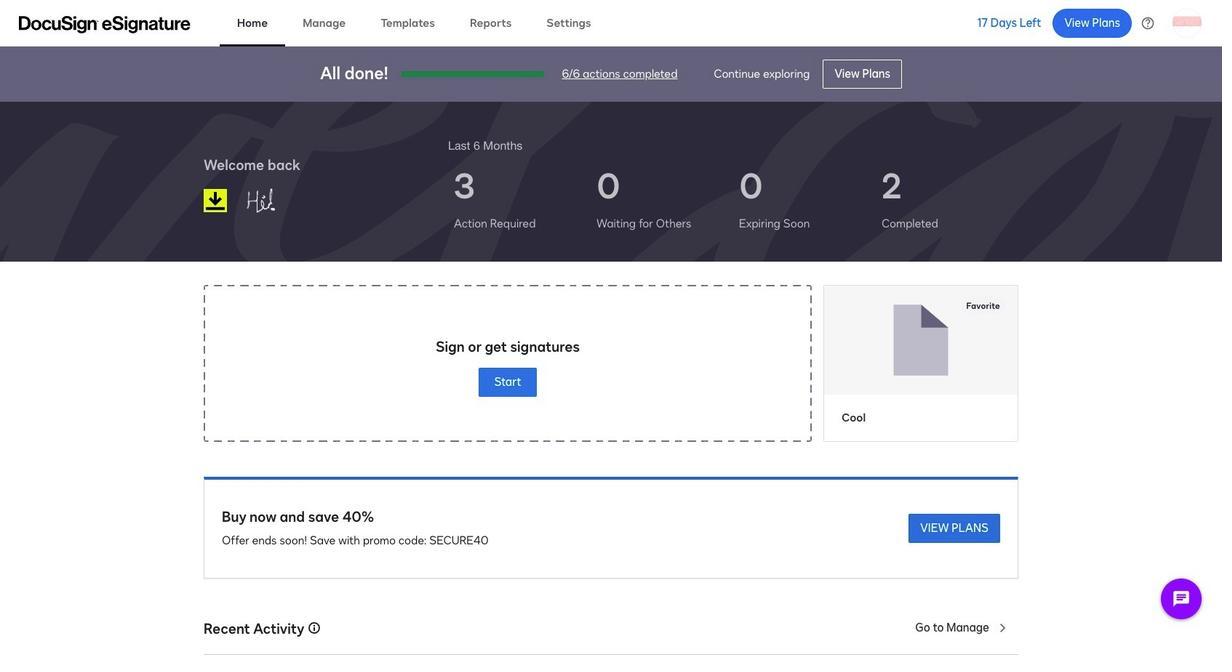 Task type: describe. For each thing, give the bounding box(es) containing it.
your uploaded profile image image
[[1173, 8, 1202, 37]]

use cool image
[[825, 286, 1018, 395]]



Task type: vqa. For each thing, say whether or not it's contained in the screenshot.
"Upload Or Change Your Profile Image"
no



Task type: locate. For each thing, give the bounding box(es) containing it.
docusign esignature image
[[19, 16, 191, 33]]

docusignlogo image
[[204, 189, 227, 213]]

list
[[448, 154, 1019, 245]]

generic name image
[[239, 182, 315, 220]]

heading
[[448, 137, 523, 154]]



